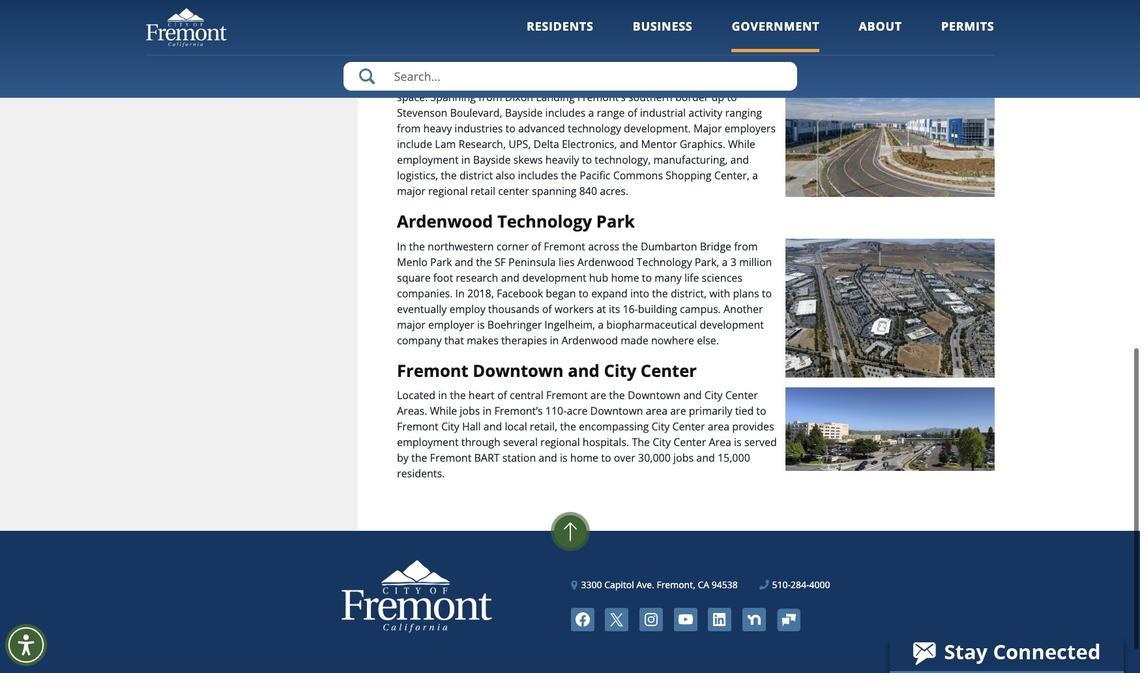 Task type: describe. For each thing, give the bounding box(es) containing it.
0 vertical spatial in
[[397, 239, 407, 254]]

else.
[[697, 333, 720, 347]]

technology inside in the northwestern corner of fremont across the dumbarton bridge from menlo park and the sf peninsula lies ardenwood technology park, a 3 million square foot research and development hub home to many life sciences companies. in 2018, facebook began to expand into the district, with plans to eventually employ thousands of workers at its 16-building campus. another major employer is boehringer ingelheim, a biopharmaceutical development company that makes therapies in ardenwood made nowhere else.
[[637, 255, 693, 269]]

from inside in the northwestern corner of fremont across the dumbarton bridge from menlo park and the sf peninsula lies ardenwood technology park, a 3 million square foot research and development hub home to many life sciences companies. in 2018, facebook began to expand into the district, with plans to eventually employ thousands of workers at its 16-building campus. another major employer is boehringer ingelheim, a biopharmaceutical development company that makes therapies in ardenwood made nowhere else.
[[735, 239, 758, 254]]

and up acre
[[568, 359, 600, 382]]

across
[[588, 239, 620, 254]]

the up building
[[652, 286, 668, 300]]

major inside in the northwestern corner of fremont across the dumbarton bridge from menlo park and the sf peninsula lies ardenwood technology park, a 3 million square foot research and development hub home to many life sciences companies. in 2018, facebook began to expand into the district, with plans to eventually employ thousands of workers at its 16-building campus. another major employer is boehringer ingelheim, a biopharmaceutical development company that makes therapies in ardenwood made nowhere else.
[[397, 317, 426, 332]]

delta
[[534, 137, 560, 151]]

capitol
[[605, 579, 635, 591]]

life
[[685, 270, 700, 285]]

thirds
[[487, 74, 515, 89]]

and up the center,
[[731, 153, 750, 167]]

of down began
[[543, 302, 552, 316]]

west
[[446, 59, 469, 73]]

employers
[[725, 121, 776, 136]]

foot
[[434, 270, 453, 285]]

located in the heart of central fremont are the downtown and city center areas. while jobs in fremont's 110-acre downtown area are primarily tied to fremont city hall and local retail, the encompassing city center area provides employment through several regional hospitals. the city center area is served by the fremont bart station and is home to over 30,000 jobs and 15,000 residents.
[[397, 388, 777, 481]]

0 vertical spatial are
[[591, 388, 607, 403]]

about link
[[859, 18, 903, 52]]

1 vertical spatial industrial
[[640, 106, 686, 120]]

areas.
[[397, 404, 428, 418]]

and right station
[[539, 451, 558, 465]]

3300 capitol ave. fremont, ca 94538 link
[[572, 578, 738, 592]]

that
[[445, 333, 464, 347]]

bayside industrial image
[[786, 58, 995, 197]]

fremont inside in the northwestern corner of fremont across the dumbarton bridge from menlo park and the sf peninsula lies ardenwood technology park, a 3 million square foot research and development hub home to many life sciences companies. in 2018, facebook began to expand into the district, with plans to eventually employ thousands of workers at its 16-building campus. another major employer is boehringer ingelheim, a biopharmaceutical development company that makes therapies in ardenwood made nowhere else.
[[544, 239, 586, 254]]

510-
[[773, 579, 791, 591]]

1 horizontal spatial from
[[479, 90, 503, 104]]

its
[[609, 302, 621, 316]]

fremont's up southern
[[596, 59, 644, 73]]

thousands
[[488, 302, 540, 316]]

to right tied
[[757, 404, 767, 418]]

stay connected image
[[890, 635, 1123, 671]]

interstate
[[507, 59, 554, 73]]

biopharmaceutical
[[607, 317, 698, 332]]

1 vertical spatial includes
[[518, 168, 559, 183]]

area
[[709, 435, 732, 450]]

1 vertical spatial is
[[735, 435, 742, 450]]

the left 'heart' at the bottom left of the page
[[450, 388, 466, 403]]

footer li icon image
[[709, 608, 732, 632]]

bart
[[475, 451, 500, 465]]

residents
[[527, 18, 594, 34]]

ave.
[[637, 579, 655, 591]]

30,000
[[639, 451, 671, 465]]

technology
[[568, 121, 622, 136]]

technology,
[[595, 153, 651, 167]]

1 vertical spatial from
[[397, 121, 421, 136]]

center down nowhere
[[641, 359, 697, 382]]

3300
[[582, 579, 602, 591]]

hospitals.
[[583, 435, 630, 450]]

center down primarily
[[673, 420, 706, 434]]

bayside industrial zone
[[397, 29, 593, 52]]

of up thirds
[[494, 59, 504, 73]]

1 horizontal spatial in
[[456, 286, 465, 300]]

0 horizontal spatial jobs
[[460, 404, 480, 418]]

center up tied
[[726, 388, 759, 403]]

served
[[745, 435, 777, 450]]

fremont's up range
[[578, 90, 626, 104]]

footer nd icon image
[[743, 608, 766, 632]]

the down heavily
[[561, 168, 577, 183]]

center,
[[715, 168, 750, 183]]

to up ups,
[[506, 121, 516, 136]]

1 vertical spatial area
[[708, 420, 730, 434]]

110-
[[546, 404, 567, 418]]

square inside in the northwestern corner of fremont across the dumbarton bridge from menlo park and the sf peninsula lies ardenwood technology park, a 3 million square foot research and development hub home to many life sciences companies. in 2018, facebook began to expand into the district, with plans to eventually employ thousands of workers at its 16-building campus. another major employer is boehringer ingelheim, a biopharmaceutical development company that makes therapies in ardenwood made nowhere else.
[[397, 270, 431, 285]]

up
[[712, 90, 725, 104]]

to right up
[[727, 90, 737, 104]]

bayside up 'feet'
[[647, 59, 685, 73]]

million inside the along the west side of interstate 880 lies fremont's bayside industrial zone, home to over two-thirds of fremont's 50 million square feet of industrial space. spanning from dixon landing fremont's southern border up to stevenson boulevard, bayside includes a range of industrial activity ranging from heavy industries to advanced technology development. major employers include lam research, ups, delta electronics, and mentor graphics. while employment in bayside skews heavily to technology, manufacturing, and logistics, the district also includes the pacific commons shopping center, a major regional retail center spanning 840 acres.
[[596, 74, 629, 89]]

bayside up along
[[397, 29, 462, 52]]

primarily
[[689, 404, 733, 418]]

peninsula
[[509, 255, 556, 269]]

logistics,
[[397, 168, 438, 183]]

spanning
[[431, 90, 476, 104]]

of up dixon
[[518, 74, 528, 89]]

of up the peninsula
[[532, 239, 542, 254]]

menlo
[[397, 255, 428, 269]]

2 vertical spatial is
[[560, 451, 568, 465]]

to up into
[[642, 270, 652, 285]]

along
[[397, 59, 425, 73]]

shopping
[[666, 168, 712, 183]]

campus.
[[680, 302, 721, 316]]

research,
[[459, 137, 506, 151]]

along the west side of interstate 880 lies fremont's bayside industrial zone, home to over two-thirds of fremont's 50 million square feet of industrial space. spanning from dixon landing fremont's southern border up to stevenson boulevard, bayside includes a range of industrial activity ranging from heavy industries to advanced technology development. major employers include lam research, ups, delta electronics, and mentor graphics. while employment in bayside skews heavily to technology, manufacturing, and logistics, the district also includes the pacific commons shopping center, a major regional retail center spanning 840 acres.
[[397, 59, 776, 198]]

footer tw icon image
[[606, 608, 629, 632]]

makes
[[467, 333, 499, 347]]

landing
[[536, 90, 575, 104]]

over inside located in the heart of central fremont are the downtown and city center areas. while jobs in fremont's 110-acre downtown area are primarily tied to fremont city hall and local retail, the encompassing city center area provides employment through several regional hospitals. the city center area is served by the fremont bart station and is home to over 30,000 jobs and 15,000 residents.
[[614, 451, 636, 465]]

retail,
[[530, 420, 558, 434]]

the up the residents.
[[412, 451, 428, 465]]

permits
[[942, 18, 995, 34]]

1 horizontal spatial industrial
[[702, 74, 748, 89]]

at
[[597, 302, 606, 316]]

several
[[504, 435, 538, 450]]

over inside the along the west side of interstate 880 lies fremont's bayside industrial zone, home to over two-thirds of fremont's 50 million square feet of industrial space. spanning from dixon landing fremont's southern border up to stevenson boulevard, bayside includes a range of industrial activity ranging from heavy industries to advanced technology development. major employers include lam research, ups, delta electronics, and mentor graphics. while employment in bayside skews heavily to technology, manufacturing, and logistics, the district also includes the pacific commons shopping center, a major regional retail center spanning 840 acres.
[[441, 74, 463, 89]]

into
[[631, 286, 650, 300]]

to down hospitals.
[[602, 451, 612, 465]]

footer yt icon image
[[674, 608, 698, 632]]

in down 'heart' at the bottom left of the page
[[483, 404, 492, 418]]

15,000
[[718, 451, 751, 465]]

home inside in the northwestern corner of fremont across the dumbarton bridge from menlo park and the sf peninsula lies ardenwood technology park, a 3 million square foot research and development hub home to many life sciences companies. in 2018, facebook began to expand into the district, with plans to eventually employ thousands of workers at its 16-building campus. another major employer is boehringer ingelheim, a biopharmaceutical development company that makes therapies in ardenwood made nowhere else.
[[611, 270, 640, 285]]

advanced
[[519, 121, 565, 136]]

station
[[503, 451, 536, 465]]

fremont's inside located in the heart of central fremont are the downtown and city center areas. while jobs in fremont's 110-acre downtown area are primarily tied to fremont city hall and local retail, the encompassing city center area provides employment through several regional hospitals. the city center area is served by the fremont bart station and is home to over 30,000 jobs and 15,000 residents.
[[495, 404, 543, 418]]

about
[[859, 18, 903, 34]]

Search text field
[[343, 62, 797, 91]]

footer my icon image
[[777, 608, 801, 631]]

bayside down dixon
[[505, 106, 543, 120]]

with
[[710, 286, 731, 300]]

research
[[456, 270, 499, 285]]

footer ig icon image
[[640, 608, 663, 632]]

in right located
[[438, 388, 447, 403]]

zone,
[[736, 59, 763, 73]]

made
[[621, 333, 649, 347]]

skews
[[514, 153, 543, 167]]

510-284-4000
[[773, 579, 831, 591]]

880
[[557, 59, 575, 73]]

business link
[[633, 18, 693, 52]]

southern
[[629, 90, 673, 104]]

employer
[[429, 317, 475, 332]]

ranging
[[726, 106, 763, 120]]

to down electronics,
[[582, 153, 592, 167]]

0 vertical spatial ardenwood
[[397, 210, 493, 233]]

corner
[[497, 239, 529, 254]]

district,
[[671, 286, 707, 300]]

0 vertical spatial technology
[[498, 210, 592, 233]]

1 vertical spatial downtown
[[628, 388, 681, 403]]

4000
[[810, 579, 831, 591]]

local
[[505, 420, 528, 434]]

acre
[[567, 404, 588, 418]]

center
[[498, 184, 530, 198]]

square inside the along the west side of interstate 880 lies fremont's bayside industrial zone, home to over two-thirds of fremont's 50 million square feet of industrial space. spanning from dixon landing fremont's southern border up to stevenson boulevard, bayside includes a range of industrial activity ranging from heavy industries to advanced technology development. major employers include lam research, ups, delta electronics, and mentor graphics. while employment in bayside skews heavily to technology, manufacturing, and logistics, the district also includes the pacific commons shopping center, a major regional retail center spanning 840 acres.
[[632, 74, 665, 89]]

ups,
[[509, 137, 531, 151]]

tied
[[736, 404, 754, 418]]

0 vertical spatial park
[[597, 210, 635, 233]]

3300 capitol ave. fremont, ca 94538
[[582, 579, 738, 591]]

94538
[[712, 579, 738, 591]]

million inside in the northwestern corner of fremont across the dumbarton bridge from menlo park and the sf peninsula lies ardenwood technology park, a 3 million square foot research and development hub home to many life sciences companies. in 2018, facebook began to expand into the district, with plans to eventually employ thousands of workers at its 16-building campus. another major employer is boehringer ingelheim, a biopharmaceutical development company that makes therapies in ardenwood made nowhere else.
[[740, 255, 773, 269]]

510-284-4000 link
[[760, 578, 831, 592]]



Task type: locate. For each thing, give the bounding box(es) containing it.
home up into
[[611, 270, 640, 285]]

major down logistics,
[[397, 184, 426, 198]]

0 vertical spatial over
[[441, 74, 463, 89]]

employment inside the along the west side of interstate 880 lies fremont's bayside industrial zone, home to over two-thirds of fremont's 50 million square feet of industrial space. spanning from dixon landing fremont's southern border up to stevenson boulevard, bayside includes a range of industrial activity ranging from heavy industries to advanced technology development. major employers include lam research, ups, delta electronics, and mentor graphics. while employment in bayside skews heavily to technology, manufacturing, and logistics, the district also includes the pacific commons shopping center, a major regional retail center spanning 840 acres.
[[397, 153, 459, 167]]

another
[[724, 302, 764, 316]]

downtown
[[473, 359, 564, 382], [628, 388, 681, 403], [591, 404, 644, 418]]

0 horizontal spatial industrial
[[640, 106, 686, 120]]

is right station
[[560, 451, 568, 465]]

boulevard,
[[450, 106, 503, 120]]

employment hub aerial image
[[786, 0, 995, 33]]

1 vertical spatial lies
[[559, 255, 575, 269]]

0 vertical spatial from
[[479, 90, 503, 104]]

industrial up development.
[[640, 106, 686, 120]]

1 vertical spatial major
[[397, 317, 426, 332]]

0 horizontal spatial over
[[441, 74, 463, 89]]

0 horizontal spatial while
[[430, 404, 457, 418]]

is inside in the northwestern corner of fremont across the dumbarton bridge from menlo park and the sf peninsula lies ardenwood technology park, a 3 million square foot research and development hub home to many life sciences companies. in 2018, facebook began to expand into the district, with plans to eventually employ thousands of workers at its 16-building campus. another major employer is boehringer ingelheim, a biopharmaceutical development company that makes therapies in ardenwood made nowhere else.
[[477, 317, 485, 332]]

while down employers
[[729, 137, 756, 151]]

employ
[[450, 302, 486, 316]]

therapies
[[502, 333, 547, 347]]

1 horizontal spatial lies
[[577, 59, 593, 73]]

home
[[397, 74, 425, 89], [611, 270, 640, 285], [571, 451, 599, 465]]

technology up many
[[637, 255, 693, 269]]

fremont up the peninsula
[[544, 239, 586, 254]]

1 vertical spatial while
[[430, 404, 457, 418]]

jobs
[[460, 404, 480, 418], [674, 451, 694, 465]]

ardenwood up northwestern
[[397, 210, 493, 233]]

the up menlo
[[409, 239, 425, 254]]

0 vertical spatial regional
[[429, 184, 468, 198]]

2 vertical spatial ardenwood
[[562, 333, 618, 347]]

feet
[[668, 74, 687, 89]]

ingelheim,
[[545, 317, 596, 332]]

0 vertical spatial while
[[729, 137, 756, 151]]

industrial
[[702, 74, 748, 89], [640, 106, 686, 120]]

park up across
[[597, 210, 635, 233]]

0 vertical spatial jobs
[[460, 404, 480, 418]]

0 horizontal spatial from
[[397, 121, 421, 136]]

2018,
[[468, 286, 494, 300]]

0 vertical spatial is
[[477, 317, 485, 332]]

50
[[581, 74, 593, 89]]

began
[[546, 286, 576, 300]]

0 horizontal spatial is
[[477, 317, 485, 332]]

1 vertical spatial development
[[700, 317, 765, 332]]

1 vertical spatial over
[[614, 451, 636, 465]]

1 vertical spatial industrial
[[687, 59, 734, 73]]

downtown photo image
[[786, 388, 995, 471]]

downtown up central
[[473, 359, 564, 382]]

industrial up interstate
[[466, 29, 548, 52]]

fremont,
[[657, 579, 696, 591]]

border
[[676, 90, 709, 104]]

sciences
[[702, 270, 743, 285]]

development down another
[[700, 317, 765, 332]]

1 horizontal spatial technology
[[637, 255, 693, 269]]

1 vertical spatial employment
[[397, 435, 459, 450]]

while inside located in the heart of central fremont are the downtown and city center areas. while jobs in fremont's 110-acre downtown area are primarily tied to fremont city hall and local retail, the encompassing city center area provides employment through several regional hospitals. the city center area is served by the fremont bart station and is home to over 30,000 jobs and 15,000 residents.
[[430, 404, 457, 418]]

fremont's up landing
[[530, 74, 579, 89]]

industrial up up
[[687, 59, 734, 73]]

a up technology in the top of the page
[[589, 106, 595, 120]]

the left sf on the left of the page
[[476, 255, 492, 269]]

residents link
[[527, 18, 594, 52]]

1 vertical spatial park
[[431, 255, 452, 269]]

many
[[655, 270, 682, 285]]

in up "employ"
[[456, 286, 465, 300]]

are left primarily
[[671, 404, 687, 418]]

lies up 50 on the right
[[577, 59, 593, 73]]

downtown up the
[[628, 388, 681, 403]]

park,
[[695, 255, 720, 269]]

1 major from the top
[[397, 184, 426, 198]]

0 horizontal spatial home
[[397, 74, 425, 89]]

bayside down research,
[[473, 153, 511, 167]]

retail
[[471, 184, 496, 198]]

1 vertical spatial jobs
[[674, 451, 694, 465]]

encompassing
[[579, 420, 649, 434]]

major
[[397, 184, 426, 198], [397, 317, 426, 332]]

1 horizontal spatial regional
[[541, 435, 580, 450]]

square
[[632, 74, 665, 89], [397, 270, 431, 285]]

2 vertical spatial home
[[571, 451, 599, 465]]

and up facebook
[[501, 270, 520, 285]]

1 employment from the top
[[397, 153, 459, 167]]

0 horizontal spatial lies
[[559, 255, 575, 269]]

companies.
[[397, 286, 453, 300]]

employment inside located in the heart of central fremont are the downtown and city center areas. while jobs in fremont's 110-acre downtown area are primarily tied to fremont city hall and local retail, the encompassing city center area provides employment through several regional hospitals. the city center area is served by the fremont bart station and is home to over 30,000 jobs and 15,000 residents.
[[397, 435, 459, 450]]

1 vertical spatial home
[[611, 270, 640, 285]]

in
[[462, 153, 471, 167], [550, 333, 559, 347], [438, 388, 447, 403], [483, 404, 492, 418]]

1 horizontal spatial over
[[614, 451, 636, 465]]

ardenwood down across
[[578, 255, 634, 269]]

range
[[597, 106, 625, 120]]

area up the
[[646, 404, 668, 418]]

regional inside the along the west side of interstate 880 lies fremont's bayside industrial zone, home to over two-thirds of fremont's 50 million square feet of industrial space. spanning from dixon landing fremont's southern border up to stevenson boulevard, bayside includes a range of industrial activity ranging from heavy industries to advanced technology development. major employers include lam research, ups, delta electronics, and mentor graphics. while employment in bayside skews heavily to technology, manufacturing, and logistics, the district also includes the pacific commons shopping center, a major regional retail center spanning 840 acres.
[[429, 184, 468, 198]]

in inside in the northwestern corner of fremont across the dumbarton bridge from menlo park and the sf peninsula lies ardenwood technology park, a 3 million square foot research and development hub home to many life sciences companies. in 2018, facebook began to expand into the district, with plans to eventually employ thousands of workers at its 16-building campus. another major employer is boehringer ingelheim, a biopharmaceutical development company that makes therapies in ardenwood made nowhere else.
[[550, 333, 559, 347]]

from down thirds
[[479, 90, 503, 104]]

from up include
[[397, 121, 421, 136]]

development up began
[[523, 270, 587, 285]]

2 horizontal spatial from
[[735, 239, 758, 254]]

while right areas.
[[430, 404, 457, 418]]

in inside the along the west side of interstate 880 lies fremont's bayside industrial zone, home to over two-thirds of fremont's 50 million square feet of industrial space. spanning from dixon landing fremont's southern border up to stevenson boulevard, bayside includes a range of industrial activity ranging from heavy industries to advanced technology development. major employers include lam research, ups, delta electronics, and mentor graphics. while employment in bayside skews heavily to technology, manufacturing, and logistics, the district also includes the pacific commons shopping center, a major regional retail center spanning 840 acres.
[[462, 153, 471, 167]]

0 vertical spatial development
[[523, 270, 587, 285]]

1 horizontal spatial jobs
[[674, 451, 694, 465]]

0 horizontal spatial million
[[596, 74, 629, 89]]

0 horizontal spatial development
[[523, 270, 587, 285]]

electronics,
[[562, 137, 618, 151]]

0 vertical spatial industrial
[[466, 29, 548, 52]]

central
[[510, 388, 544, 403]]

while inside the along the west side of interstate 880 lies fremont's bayside industrial zone, home to over two-thirds of fremont's 50 million square feet of industrial space. spanning from dixon landing fremont's southern border up to stevenson boulevard, bayside includes a range of industrial activity ranging from heavy industries to advanced technology development. major employers include lam research, ups, delta electronics, and mentor graphics. while employment in bayside skews heavily to technology, manufacturing, and logistics, the district also includes the pacific commons shopping center, a major regional retail center spanning 840 acres.
[[729, 137, 756, 151]]

0 vertical spatial million
[[596, 74, 629, 89]]

northwestern
[[428, 239, 494, 254]]

and up technology,
[[620, 137, 639, 151]]

fremont up acre
[[547, 388, 588, 403]]

and up through
[[484, 420, 502, 434]]

1 horizontal spatial park
[[597, 210, 635, 233]]

the left west
[[428, 59, 444, 73]]

0 vertical spatial square
[[632, 74, 665, 89]]

is up makes
[[477, 317, 485, 332]]

of inside located in the heart of central fremont are the downtown and city center areas. while jobs in fremont's 110-acre downtown area are primarily tied to fremont city hall and local retail, the encompassing city center area provides employment through several regional hospitals. the city center area is served by the fremont bart station and is home to over 30,000 jobs and 15,000 residents.
[[498, 388, 507, 403]]

the left "district"
[[441, 168, 457, 183]]

zone
[[552, 29, 593, 52]]

of
[[494, 59, 504, 73], [518, 74, 528, 89], [690, 74, 699, 89], [628, 106, 638, 120], [532, 239, 542, 254], [543, 302, 552, 316], [498, 388, 507, 403]]

0 horizontal spatial in
[[397, 239, 407, 254]]

a left 3
[[722, 255, 728, 269]]

840
[[580, 184, 598, 198]]

home down along
[[397, 74, 425, 89]]

lies inside in the northwestern corner of fremont across the dumbarton bridge from menlo park and the sf peninsula lies ardenwood technology park, a 3 million square foot research and development hub home to many life sciences companies. in 2018, facebook began to expand into the district, with plans to eventually employ thousands of workers at its 16-building campus. another major employer is boehringer ingelheim, a biopharmaceutical development company that makes therapies in ardenwood made nowhere else.
[[559, 255, 575, 269]]

a right the center,
[[753, 168, 759, 183]]

to
[[428, 74, 438, 89], [727, 90, 737, 104], [506, 121, 516, 136], [582, 153, 592, 167], [642, 270, 652, 285], [579, 286, 589, 300], [762, 286, 772, 300], [757, 404, 767, 418], [602, 451, 612, 465]]

0 vertical spatial lies
[[577, 59, 593, 73]]

0 vertical spatial includes
[[546, 106, 586, 120]]

and down area
[[697, 451, 715, 465]]

through
[[462, 435, 501, 450]]

are up encompassing
[[591, 388, 607, 403]]

development.
[[624, 121, 691, 136]]

to up workers
[[579, 286, 589, 300]]

0 vertical spatial home
[[397, 74, 425, 89]]

acres.
[[600, 184, 629, 198]]

dixon
[[505, 90, 534, 104]]

technology
[[498, 210, 592, 233], [637, 255, 693, 269]]

stevenson
[[397, 106, 448, 120]]

0 horizontal spatial area
[[646, 404, 668, 418]]

major
[[694, 121, 722, 136]]

home inside located in the heart of central fremont are the downtown and city center areas. while jobs in fremont's 110-acre downtown area are primarily tied to fremont city hall and local retail, the encompassing city center area provides employment through several regional hospitals. the city center area is served by the fremont bart station and is home to over 30,000 jobs and 15,000 residents.
[[571, 451, 599, 465]]

1 horizontal spatial area
[[708, 420, 730, 434]]

2 vertical spatial from
[[735, 239, 758, 254]]

0 vertical spatial area
[[646, 404, 668, 418]]

square down menlo
[[397, 270, 431, 285]]

and up primarily
[[684, 388, 702, 403]]

1 horizontal spatial development
[[700, 317, 765, 332]]

of right range
[[628, 106, 638, 120]]

jobs right 30,000
[[674, 451, 694, 465]]

1 horizontal spatial are
[[671, 404, 687, 418]]

the
[[632, 435, 650, 450]]

employment
[[397, 153, 459, 167], [397, 435, 459, 450]]

1 vertical spatial in
[[456, 286, 465, 300]]

1 vertical spatial technology
[[637, 255, 693, 269]]

1 horizontal spatial while
[[729, 137, 756, 151]]

is up 15,000
[[735, 435, 742, 450]]

2 employment from the top
[[397, 435, 459, 450]]

lies inside the along the west side of interstate 880 lies fremont's bayside industrial zone, home to over two-thirds of fremont's 50 million square feet of industrial space. spanning from dixon landing fremont's southern border up to stevenson boulevard, bayside includes a range of industrial activity ranging from heavy industries to advanced technology development. major employers include lam research, ups, delta electronics, and mentor graphics. while employment in bayside skews heavily to technology, manufacturing, and logistics, the district also includes the pacific commons shopping center, a major regional retail center spanning 840 acres.
[[577, 59, 593, 73]]

0 horizontal spatial regional
[[429, 184, 468, 198]]

home down hospitals.
[[571, 451, 599, 465]]

lies
[[577, 59, 593, 73], [559, 255, 575, 269]]

0 vertical spatial major
[[397, 184, 426, 198]]

0 vertical spatial employment
[[397, 153, 459, 167]]

area
[[646, 404, 668, 418], [708, 420, 730, 434]]

in up "district"
[[462, 153, 471, 167]]

3
[[731, 255, 737, 269]]

major inside the along the west side of interstate 880 lies fremont's bayside industrial zone, home to over two-thirds of fremont's 50 million square feet of industrial space. spanning from dixon landing fremont's southern border up to stevenson boulevard, bayside includes a range of industrial activity ranging from heavy industries to advanced technology development. major employers include lam research, ups, delta electronics, and mentor graphics. while employment in bayside skews heavily to technology, manufacturing, and logistics, the district also includes the pacific commons shopping center, a major regional retail center spanning 840 acres.
[[397, 184, 426, 198]]

the up encompassing
[[609, 388, 625, 403]]

million
[[596, 74, 629, 89], [740, 255, 773, 269]]

1 horizontal spatial home
[[571, 451, 599, 465]]

heavily
[[546, 153, 580, 167]]

industrial inside the along the west side of interstate 880 lies fremont's bayside industrial zone, home to over two-thirds of fremont's 50 million square feet of industrial space. spanning from dixon landing fremont's southern border up to stevenson boulevard, bayside includes a range of industrial activity ranging from heavy industries to advanced technology development. major employers include lam research, ups, delta electronics, and mentor graphics. while employment in bayside skews heavily to technology, manufacturing, and logistics, the district also includes the pacific commons shopping center, a major regional retail center spanning 840 acres.
[[687, 59, 734, 73]]

1 vertical spatial regional
[[541, 435, 580, 450]]

and
[[620, 137, 639, 151], [731, 153, 750, 167], [455, 255, 474, 269], [501, 270, 520, 285], [568, 359, 600, 382], [684, 388, 702, 403], [484, 420, 502, 434], [539, 451, 558, 465], [697, 451, 715, 465]]

permits link
[[942, 18, 995, 52]]

fremont up the residents.
[[430, 451, 472, 465]]

ca
[[698, 579, 710, 591]]

regional inside located in the heart of central fremont are the downtown and city center areas. while jobs in fremont's 110-acre downtown area are primarily tied to fremont city hall and local retail, the encompassing city center area provides employment through several regional hospitals. the city center area is served by the fremont bart station and is home to over 30,000 jobs and 15,000 residents.
[[541, 435, 580, 450]]

1 vertical spatial are
[[671, 404, 687, 418]]

center left area
[[674, 435, 707, 450]]

0 horizontal spatial park
[[431, 255, 452, 269]]

fremont up located
[[397, 359, 469, 382]]

2 horizontal spatial is
[[735, 435, 742, 450]]

1 vertical spatial square
[[397, 270, 431, 285]]

fremont's up local
[[495, 404, 543, 418]]

to up the spanning
[[428, 74, 438, 89]]

2 vertical spatial downtown
[[591, 404, 644, 418]]

ardenwood down ingelheim,
[[562, 333, 618, 347]]

2 horizontal spatial home
[[611, 270, 640, 285]]

are
[[591, 388, 607, 403], [671, 404, 687, 418]]

0 horizontal spatial technology
[[498, 210, 592, 233]]

technology down "spanning"
[[498, 210, 592, 233]]

industries
[[455, 121, 503, 136]]

business
[[633, 18, 693, 34]]

fremont down areas.
[[397, 420, 439, 434]]

commons
[[614, 168, 663, 183]]

0 vertical spatial downtown
[[473, 359, 564, 382]]

1 vertical spatial million
[[740, 255, 773, 269]]

the right across
[[622, 239, 638, 254]]

2 major from the top
[[397, 317, 426, 332]]

also
[[496, 168, 516, 183]]

footer fb icon image
[[571, 608, 595, 632]]

0 horizontal spatial square
[[397, 270, 431, 285]]

park inside in the northwestern corner of fremont across the dumbarton bridge from menlo park and the sf peninsula lies ardenwood technology park, a 3 million square foot research and development hub home to many life sciences companies. in 2018, facebook began to expand into the district, with plans to eventually employ thousands of workers at its 16-building campus. another major employer is boehringer ingelheim, a biopharmaceutical development company that makes therapies in ardenwood made nowhere else.
[[431, 255, 452, 269]]

includes down the skews
[[518, 168, 559, 183]]

and down northwestern
[[455, 255, 474, 269]]

1 horizontal spatial million
[[740, 255, 773, 269]]

facebook
[[497, 286, 543, 300]]

0 vertical spatial industrial
[[702, 74, 748, 89]]

employment up logistics,
[[397, 153, 459, 167]]

by
[[397, 451, 409, 465]]

government link
[[732, 18, 820, 52]]

home inside the along the west side of interstate 880 lies fremont's bayside industrial zone, home to over two-thirds of fremont's 50 million square feet of industrial space. spanning from dixon landing fremont's southern border up to stevenson boulevard, bayside includes a range of industrial activity ranging from heavy industries to advanced technology development. major employers include lam research, ups, delta electronics, and mentor graphics. while employment in bayside skews heavily to technology, manufacturing, and logistics, the district also includes the pacific commons shopping center, a major regional retail center spanning 840 acres.
[[397, 74, 425, 89]]

boehringer
[[488, 317, 542, 332]]

0 horizontal spatial are
[[591, 388, 607, 403]]

million right 50 on the right
[[596, 74, 629, 89]]

heart
[[469, 388, 495, 403]]

regional down "district"
[[429, 184, 468, 198]]

ardenwood aerial image
[[786, 239, 995, 378]]

located
[[397, 388, 436, 403]]

to right plans
[[762, 286, 772, 300]]

0 horizontal spatial industrial
[[466, 29, 548, 52]]

area up area
[[708, 420, 730, 434]]

lies up began
[[559, 255, 575, 269]]

1 horizontal spatial industrial
[[687, 59, 734, 73]]

residents.
[[397, 467, 445, 481]]

over down the
[[614, 451, 636, 465]]

two-
[[465, 74, 487, 89]]

industrial up up
[[702, 74, 748, 89]]

the
[[428, 59, 444, 73], [441, 168, 457, 183], [561, 168, 577, 183], [409, 239, 425, 254], [622, 239, 638, 254], [476, 255, 492, 269], [652, 286, 668, 300], [450, 388, 466, 403], [609, 388, 625, 403], [561, 420, 577, 434], [412, 451, 428, 465]]

1 horizontal spatial square
[[632, 74, 665, 89]]

employment up by
[[397, 435, 459, 450]]

hub
[[590, 270, 609, 285]]

1 vertical spatial ardenwood
[[578, 255, 634, 269]]

regional
[[429, 184, 468, 198], [541, 435, 580, 450]]

square up southern
[[632, 74, 665, 89]]

major up company
[[397, 317, 426, 332]]

million right 3
[[740, 255, 773, 269]]

1 horizontal spatial is
[[560, 451, 568, 465]]

mentor
[[642, 137, 677, 151]]

a down at
[[598, 317, 604, 332]]

sf
[[495, 255, 506, 269]]

the down acre
[[561, 420, 577, 434]]

of up 'border' at right
[[690, 74, 699, 89]]

in up menlo
[[397, 239, 407, 254]]

includes down landing
[[546, 106, 586, 120]]

development
[[523, 270, 587, 285], [700, 317, 765, 332]]

spanning
[[532, 184, 577, 198]]

downtown up encompassing
[[591, 404, 644, 418]]



Task type: vqa. For each thing, say whether or not it's contained in the screenshot.
thirds
yes



